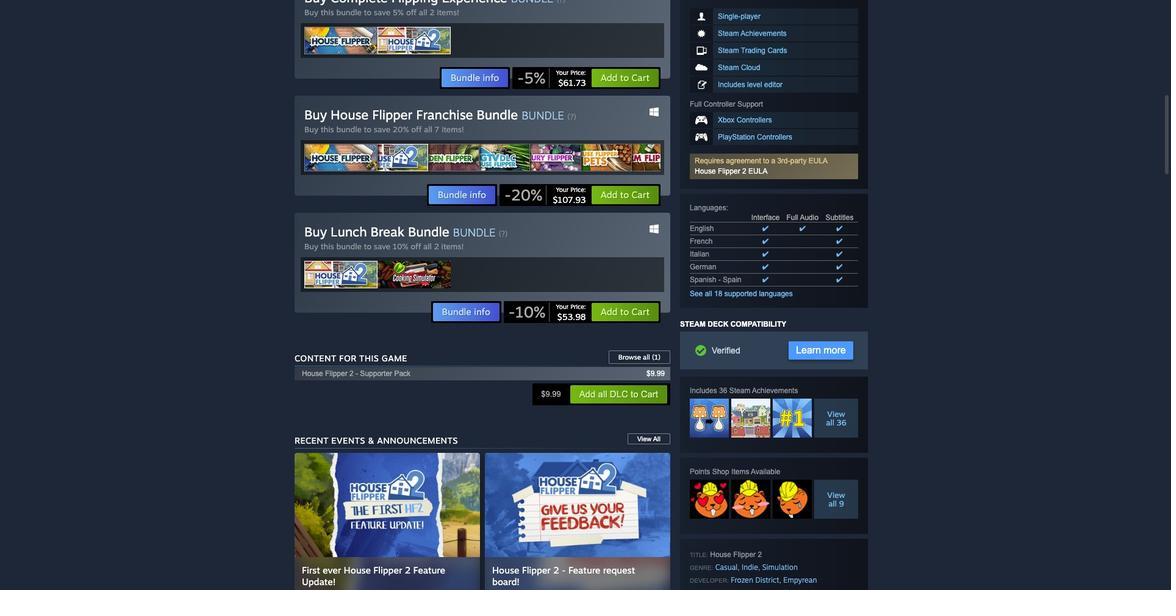 Task type: vqa. For each thing, say whether or not it's contained in the screenshot.
top Categories
no



Task type: locate. For each thing, give the bounding box(es) containing it.
2 vertical spatial your
[[556, 303, 569, 310]]

1 vertical spatial (?)
[[499, 229, 508, 238]]

1 horizontal spatial bundle
[[522, 109, 564, 122]]

flipper
[[372, 107, 413, 123], [718, 167, 740, 176], [325, 370, 347, 378], [733, 551, 756, 559], [373, 565, 402, 576], [522, 565, 551, 576]]

info left -5%
[[483, 72, 499, 84]]

controllers down 'support'
[[737, 116, 772, 124]]

save for -20%
[[374, 124, 390, 134]]

1 vertical spatial this
[[321, 124, 334, 134]]

your inside your price: $53.98
[[556, 303, 569, 310]]

2
[[430, 7, 435, 17], [742, 167, 746, 176], [434, 242, 439, 251], [350, 370, 354, 378], [758, 551, 762, 559], [405, 565, 411, 576], [553, 565, 559, 576]]

buy for -10%
[[304, 242, 318, 251]]

achievements up world's best flipper image
[[752, 387, 798, 395]]

1 vertical spatial your
[[556, 186, 569, 193]]

shop
[[712, 468, 729, 476]]

this
[[321, 7, 334, 17], [321, 124, 334, 134], [321, 242, 334, 251]]

your up $107.93 at top
[[556, 186, 569, 193]]

2 vertical spatial off
[[411, 242, 421, 251]]

first ever house flipper 2 feature update! link
[[295, 453, 480, 590]]

2 vertical spatial this
[[321, 242, 334, 251]]

, left indie
[[738, 564, 740, 572]]

2 vertical spatial view
[[827, 490, 845, 500]]

house
[[331, 107, 369, 123], [695, 167, 716, 176], [302, 370, 323, 378], [710, 551, 731, 559], [344, 565, 371, 576], [492, 565, 519, 576]]

$107.93
[[553, 195, 586, 205]]

includes for includes level editor
[[718, 81, 745, 89]]

3 add to cart link from the top
[[591, 303, 659, 322]]

2 vertical spatial info
[[474, 306, 490, 318]]

1 vertical spatial eula
[[748, 167, 768, 176]]

bundle info link
[[441, 68, 509, 88], [428, 185, 496, 205], [432, 303, 500, 322]]

cart for 5%
[[632, 72, 650, 84]]

1 vertical spatial bundle
[[453, 226, 496, 239]]

0 horizontal spatial ,
[[738, 564, 740, 572]]

1 horizontal spatial 36
[[837, 418, 846, 428]]

0 horizontal spatial (?)
[[499, 229, 508, 238]]

spanish - spain
[[690, 276, 742, 284]]

0 vertical spatial bundle info link
[[441, 68, 509, 88]]

info left -10%
[[474, 306, 490, 318]]

bundle info for -5%
[[451, 72, 499, 84]]

0 vertical spatial bundle info
[[451, 72, 499, 84]]

save for -10%
[[374, 242, 390, 251]]

1 horizontal spatial eula
[[809, 157, 828, 165]]

1 vertical spatial bundle info link
[[428, 185, 496, 205]]

2 your from the top
[[556, 186, 569, 193]]

2 vertical spatial add to cart link
[[591, 303, 659, 322]]

to
[[364, 7, 371, 17], [620, 72, 629, 84], [364, 124, 371, 134], [763, 157, 769, 165], [620, 189, 629, 201], [364, 242, 371, 251], [620, 306, 629, 318], [631, 389, 638, 400]]

2 vertical spatial save
[[374, 242, 390, 251]]

1 vertical spatial $9.99
[[541, 390, 561, 399]]

world's best flipper image
[[773, 399, 812, 438]]

0 vertical spatial add to cart link
[[591, 68, 659, 88]]

2 vertical spatial add to cart
[[601, 306, 650, 318]]

1 vertical spatial achievements
[[752, 387, 798, 395]]

empyrean
[[783, 576, 817, 585]]

1 add to cart from the top
[[601, 72, 650, 84]]

1 horizontal spatial ,
[[758, 564, 760, 572]]

house flipper 2 eula link
[[695, 167, 768, 176]]

bundle info link for -20%
[[428, 185, 496, 205]]

2 vertical spatial price:
[[570, 303, 586, 310]]

bundle for -5%
[[336, 7, 362, 17]]

view inside view all 36
[[827, 409, 845, 419]]

20%
[[393, 124, 409, 134], [511, 185, 542, 204]]

this for -10%
[[321, 242, 334, 251]]

items! for -5%
[[437, 7, 459, 17]]

0 vertical spatial (?)
[[567, 112, 576, 121]]

price: for -10%
[[570, 303, 586, 310]]

view right ':bessie_sad:' image
[[827, 490, 845, 500]]

price: up $107.93 at top
[[570, 186, 586, 193]]

frozen
[[731, 576, 753, 585]]

1 vertical spatial add to cart link
[[591, 185, 659, 205]]

full
[[690, 100, 702, 109], [786, 213, 798, 222]]

your for 10%
[[556, 303, 569, 310]]

feature
[[413, 565, 445, 576], [568, 565, 600, 576]]

full left controller
[[690, 100, 702, 109]]

learn
[[796, 345, 821, 356]]

0 horizontal spatial includes
[[690, 387, 717, 395]]

0 vertical spatial add to cart
[[601, 72, 650, 84]]

add to cart up browse
[[601, 306, 650, 318]]

steam down single-
[[718, 29, 739, 38]]

items!
[[437, 7, 459, 17], [442, 124, 464, 134], [441, 242, 464, 251]]

1 vertical spatial 36
[[837, 418, 846, 428]]

your up "$53.98"
[[556, 303, 569, 310]]

1 buy from the top
[[304, 7, 318, 17]]

bundle for -10%
[[442, 306, 471, 318]]

0 horizontal spatial 36
[[719, 387, 727, 395]]

0 vertical spatial achievements
[[741, 29, 787, 38]]

2 this from the top
[[321, 124, 334, 134]]

0 vertical spatial items!
[[437, 7, 459, 17]]

achievements down single-player link
[[741, 29, 787, 38]]

steam
[[718, 29, 739, 38], [718, 46, 739, 55], [718, 63, 739, 72], [680, 320, 706, 329], [729, 387, 750, 395]]

2 inside the requires agreement to a 3rd-party eula house flipper 2 eula
[[742, 167, 746, 176]]

points
[[690, 468, 710, 476]]

steam up steam cloud
[[718, 46, 739, 55]]

1 horizontal spatial includes
[[718, 81, 745, 89]]

3 this from the top
[[321, 242, 334, 251]]

1 vertical spatial view
[[637, 435, 652, 443]]

add for 20%
[[601, 189, 618, 201]]

0 horizontal spatial 20%
[[393, 124, 409, 134]]

steam left cloud
[[718, 63, 739, 72]]

bundle inside buy lunch break bundle bundle (?)
[[453, 226, 496, 239]]

spanish
[[690, 276, 716, 284]]

flipper right board! on the bottom left
[[522, 565, 551, 576]]

2 add to cart from the top
[[601, 189, 650, 201]]

player
[[741, 12, 761, 21]]

1 this from the top
[[321, 7, 334, 17]]

20% left the your price: $107.93
[[511, 185, 542, 204]]

supporter
[[360, 370, 392, 378]]

add right "$53.98"
[[601, 306, 618, 318]]

1 vertical spatial bundle
[[336, 124, 362, 134]]

flipper down for
[[325, 370, 347, 378]]

5 buy from the top
[[304, 242, 318, 251]]

0 vertical spatial full
[[690, 100, 702, 109]]

0 vertical spatial this
[[321, 7, 334, 17]]

full for full controller support
[[690, 100, 702, 109]]

1 horizontal spatial (?)
[[567, 112, 576, 121]]

0 vertical spatial your
[[556, 69, 569, 76]]

1 feature from the left
[[413, 565, 445, 576]]

your up $61.73 on the top of page
[[556, 69, 569, 76]]

pinnacove suburbs image
[[731, 399, 770, 438]]

this
[[359, 353, 379, 364]]

✔
[[762, 224, 769, 233], [799, 224, 806, 233], [836, 224, 843, 233], [762, 237, 769, 246], [836, 237, 843, 246], [762, 250, 769, 259], [836, 250, 843, 259], [762, 263, 769, 271], [836, 263, 843, 271], [762, 276, 769, 284], [836, 276, 843, 284]]

info for -5%
[[483, 72, 499, 84]]

3 save from the top
[[374, 242, 390, 251]]

flipper inside 'house flipper 2 - feature request board!'
[[522, 565, 551, 576]]

3 your from the top
[[556, 303, 569, 310]]

0 vertical spatial info
[[483, 72, 499, 84]]

1 price: from the top
[[570, 69, 586, 76]]

:bessie_uwu: image
[[731, 480, 770, 519]]

available
[[751, 468, 780, 476]]

add right the your price: $107.93
[[601, 189, 618, 201]]

steam for steam trading cards
[[718, 46, 739, 55]]

1 horizontal spatial full
[[786, 213, 798, 222]]

trading
[[741, 46, 766, 55]]

cart for 20%
[[632, 189, 650, 201]]

1 vertical spatial save
[[374, 124, 390, 134]]

, up frozen district 'link'
[[758, 564, 760, 572]]

2 vertical spatial bundle info
[[442, 306, 490, 318]]

0 vertical spatial save
[[374, 7, 390, 17]]

view all 36
[[826, 409, 846, 428]]

verified
[[712, 346, 740, 356]]

subtitles
[[825, 213, 854, 222]]

flipper up buy this bundle to save 20% off all 7 items!
[[372, 107, 413, 123]]

1 vertical spatial off
[[411, 124, 422, 134]]

add for 5%
[[601, 72, 618, 84]]

1 horizontal spatial 20%
[[511, 185, 542, 204]]

,
[[738, 564, 740, 572], [758, 564, 760, 572], [779, 576, 781, 585]]

add to cart link up browse
[[591, 303, 659, 322]]

bundle for -20%
[[336, 124, 362, 134]]

1 vertical spatial price:
[[570, 186, 586, 193]]

0 horizontal spatial eula
[[748, 167, 768, 176]]

3rd-
[[777, 157, 790, 165]]

indie link
[[742, 563, 758, 572]]

-5%
[[517, 68, 546, 87]]

add to cart right $61.73 on the top of page
[[601, 72, 650, 84]]

your price: $61.73
[[556, 69, 586, 88]]

(?) down $61.73 on the top of page
[[567, 112, 576, 121]]

0 horizontal spatial full
[[690, 100, 702, 109]]

add right $61.73 on the top of page
[[601, 72, 618, 84]]

2 inside first ever house flipper 2 feature update!
[[405, 565, 411, 576]]

everything matches image
[[690, 399, 729, 438]]

2 vertical spatial bundle info link
[[432, 303, 500, 322]]

0 horizontal spatial 5%
[[393, 7, 404, 17]]

10% left your price: $53.98
[[515, 303, 546, 321]]

flipper down agreement
[[718, 167, 740, 176]]

add to cart link right $61.73 on the top of page
[[591, 68, 659, 88]]

flipper inside title: house flipper 2 genre: casual , indie , simulation developer: frozen district , empyrean
[[733, 551, 756, 559]]

house flipper 2 - supporter pack
[[302, 370, 411, 378]]

1 vertical spatial info
[[470, 189, 486, 201]]

1 vertical spatial 5%
[[524, 68, 546, 87]]

2 price: from the top
[[570, 186, 586, 193]]

price: for -20%
[[570, 186, 586, 193]]

1 horizontal spatial feature
[[568, 565, 600, 576]]

1 vertical spatial 20%
[[511, 185, 542, 204]]

3 buy from the top
[[304, 124, 318, 134]]

price: inside your price: $61.73
[[570, 69, 586, 76]]

price: inside the your price: $107.93
[[570, 186, 586, 193]]

(?) inside buy house flipper franchise bundle bundle (?)
[[567, 112, 576, 121]]

0 vertical spatial controllers
[[737, 116, 772, 124]]

20% left 7
[[393, 124, 409, 134]]

full controller support
[[690, 100, 763, 109]]

(?) down -20%
[[499, 229, 508, 238]]

off for -10%
[[411, 242, 421, 251]]

3 price: from the top
[[570, 303, 586, 310]]

full left audio
[[786, 213, 798, 222]]

0 horizontal spatial feature
[[413, 565, 445, 576]]

0 vertical spatial off
[[406, 7, 417, 17]]

2 feature from the left
[[568, 565, 600, 576]]

price: inside your price: $53.98
[[570, 303, 586, 310]]

bundle
[[451, 72, 480, 84], [477, 107, 518, 123], [438, 189, 467, 201], [408, 224, 449, 240], [442, 306, 471, 318]]

house inside 'house flipper 2 - feature request board!'
[[492, 565, 519, 576]]

2 bundle from the top
[[336, 124, 362, 134]]

3 bundle from the top
[[336, 242, 362, 251]]

eula down agreement
[[748, 167, 768, 176]]

eula right party
[[809, 157, 828, 165]]

your for 5%
[[556, 69, 569, 76]]

1 add to cart link from the top
[[591, 68, 659, 88]]

cards
[[768, 46, 787, 55]]

2 vertical spatial bundle
[[336, 242, 362, 251]]

playstation
[[718, 133, 755, 142]]

events
[[331, 435, 365, 446]]

1 horizontal spatial 5%
[[524, 68, 546, 87]]

bundle for -10%
[[336, 242, 362, 251]]

all
[[419, 7, 427, 17], [424, 124, 432, 134], [423, 242, 432, 251], [705, 290, 712, 298], [643, 353, 650, 362], [598, 389, 607, 400], [826, 418, 834, 428], [828, 499, 837, 509]]

break
[[371, 224, 404, 240]]

0 horizontal spatial 10%
[[393, 242, 408, 251]]

french
[[690, 237, 713, 246]]

house inside the requires agreement to a 3rd-party eula house flipper 2 eula
[[695, 167, 716, 176]]

2 save from the top
[[374, 124, 390, 134]]

flipper right ever
[[373, 565, 402, 576]]

genre:
[[690, 565, 713, 572]]

0 vertical spatial 36
[[719, 387, 727, 395]]

1 vertical spatial items!
[[442, 124, 464, 134]]

info left -20%
[[470, 189, 486, 201]]

bundle info link for -5%
[[441, 68, 509, 88]]

steam for steam achievements
[[718, 29, 739, 38]]

0 horizontal spatial $9.99
[[541, 390, 561, 399]]

0 vertical spatial price:
[[570, 69, 586, 76]]

1 your from the top
[[556, 69, 569, 76]]

1 vertical spatial bundle info
[[438, 189, 486, 201]]

your inside the your price: $107.93
[[556, 186, 569, 193]]

0 horizontal spatial bundle
[[453, 226, 496, 239]]

0 vertical spatial bundle
[[336, 7, 362, 17]]

0 vertical spatial bundle
[[522, 109, 564, 122]]

add to cart for -5%
[[601, 72, 650, 84]]

includes level editor
[[718, 81, 783, 89]]

bundle
[[522, 109, 564, 122], [453, 226, 496, 239]]

price: up $61.73 on the top of page
[[570, 69, 586, 76]]

1 vertical spatial add to cart
[[601, 189, 650, 201]]

bundle info
[[451, 72, 499, 84], [438, 189, 486, 201], [442, 306, 490, 318]]

this for -20%
[[321, 124, 334, 134]]

flipper inside the requires agreement to a 3rd-party eula house flipper 2 eula
[[718, 167, 740, 176]]

cart for 10%
[[632, 306, 650, 318]]

1 vertical spatial controllers
[[757, 133, 792, 142]]

cloud
[[741, 63, 760, 72]]

36
[[719, 387, 727, 395], [837, 418, 846, 428]]

steam for steam cloud
[[718, 63, 739, 72]]

items! for -20%
[[442, 124, 464, 134]]

view
[[827, 409, 845, 419], [637, 435, 652, 443], [827, 490, 845, 500]]

36 right world's best flipper image
[[837, 418, 846, 428]]

view for view all 36
[[827, 409, 845, 419]]

recent
[[295, 435, 329, 446]]

view right world's best flipper image
[[827, 409, 845, 419]]

browse all (1)
[[618, 353, 661, 362]]

view left "all"
[[637, 435, 652, 443]]

district
[[755, 576, 779, 585]]

-20%
[[504, 185, 542, 204]]

includes down steam cloud
[[718, 81, 745, 89]]

flipper up indie
[[733, 551, 756, 559]]

request
[[603, 565, 635, 576]]

1 bundle from the top
[[336, 7, 362, 17]]

all inside view all 9
[[828, 499, 837, 509]]

developer:
[[690, 578, 729, 584]]

add to cart right the your price: $107.93
[[601, 189, 650, 201]]

1 vertical spatial 10%
[[515, 303, 546, 321]]

controllers down xbox controllers link
[[757, 133, 792, 142]]

off for -20%
[[411, 124, 422, 134]]

10% down buy lunch break bundle bundle (?)
[[393, 242, 408, 251]]

includes up "everything matches" image
[[690, 387, 717, 395]]

1 save from the top
[[374, 7, 390, 17]]

points shop items available
[[690, 468, 780, 476]]

0 vertical spatial includes
[[718, 81, 745, 89]]

3 add to cart from the top
[[601, 306, 650, 318]]

xbox controllers
[[718, 116, 772, 124]]

add for 10%
[[601, 306, 618, 318]]

house flipper 2 - feature request board!
[[492, 565, 635, 588]]

party
[[790, 157, 807, 165]]

2 add to cart link from the top
[[591, 185, 659, 205]]

0 vertical spatial view
[[827, 409, 845, 419]]

agreement
[[726, 157, 761, 165]]

simulation
[[762, 563, 798, 572]]

1 vertical spatial includes
[[690, 387, 717, 395]]

controllers
[[737, 116, 772, 124], [757, 133, 792, 142]]

, down simulation
[[779, 576, 781, 585]]

1 horizontal spatial $9.99
[[647, 370, 665, 378]]

36 up "everything matches" image
[[719, 387, 727, 395]]

controllers for playstation controllers
[[757, 133, 792, 142]]

house inside title: house flipper 2 genre: casual , indie , simulation developer: frozen district , empyrean
[[710, 551, 731, 559]]

your inside your price: $61.73
[[556, 69, 569, 76]]

to inside the requires agreement to a 3rd-party eula house flipper 2 eula
[[763, 157, 769, 165]]

steam left deck
[[680, 320, 706, 329]]

1 vertical spatial full
[[786, 213, 798, 222]]

empyrean link
[[783, 576, 817, 585]]

price: up "$53.98"
[[570, 303, 586, 310]]

0 vertical spatial $9.99
[[647, 370, 665, 378]]

add to cart link right the your price: $107.93
[[591, 185, 659, 205]]

2 vertical spatial items!
[[441, 242, 464, 251]]



Task type: describe. For each thing, give the bounding box(es) containing it.
:
[[726, 204, 728, 212]]

level
[[747, 81, 762, 89]]

learn more link
[[789, 342, 853, 360]]

board!
[[492, 576, 520, 588]]

buy for -5%
[[304, 7, 318, 17]]

announcements
[[377, 435, 458, 446]]

this for -5%
[[321, 7, 334, 17]]

add to cart link for 10%
[[591, 303, 659, 322]]

casual
[[715, 563, 738, 572]]

browse
[[618, 353, 641, 362]]

content for this game
[[295, 353, 407, 364]]

view for view all
[[637, 435, 652, 443]]

$53.98
[[557, 312, 586, 322]]

bundle for -20%
[[438, 189, 467, 201]]

pack
[[394, 370, 411, 378]]

english
[[690, 224, 714, 233]]

steam achievements
[[718, 29, 787, 38]]

includes for includes 36 steam achievements
[[690, 387, 717, 395]]

title: house flipper 2 genre: casual , indie , simulation developer: frozen district , empyrean
[[690, 551, 817, 585]]

content
[[295, 353, 336, 364]]

-10%
[[509, 303, 546, 321]]

first ever house flipper 2 feature update!
[[302, 565, 445, 588]]

add all dlc to cart
[[579, 389, 658, 400]]

steam for steam deck compatibility
[[680, 320, 706, 329]]

editor
[[764, 81, 783, 89]]

full audio
[[786, 213, 819, 222]]

to inside add all dlc to cart link
[[631, 389, 638, 400]]

7
[[435, 124, 439, 134]]

includes level editor link
[[690, 77, 858, 93]]

xbox controllers link
[[690, 112, 858, 128]]

dlc
[[610, 389, 628, 400]]

2 horizontal spatial ,
[[779, 576, 781, 585]]

support
[[737, 100, 763, 109]]

audio
[[800, 213, 819, 222]]

:bessie_sad: image
[[773, 480, 812, 519]]

playstation controllers link
[[690, 129, 858, 145]]

see all 18 supported languages
[[690, 290, 793, 298]]

frozen district link
[[731, 576, 779, 585]]

casual link
[[715, 563, 738, 572]]

(?) inside buy lunch break bundle bundle (?)
[[499, 229, 508, 238]]

lunch
[[331, 224, 367, 240]]

controller
[[704, 100, 735, 109]]

all inside view all 36
[[826, 418, 834, 428]]

german
[[690, 263, 716, 271]]

all
[[653, 435, 661, 443]]

indie
[[742, 563, 758, 572]]

house flipper 2 - feature request board! link
[[485, 453, 670, 590]]

your price: $53.98
[[556, 303, 586, 322]]

view all 9
[[827, 490, 845, 509]]

steam deck compatibility
[[680, 320, 786, 329]]

9
[[839, 499, 844, 509]]

languages
[[690, 204, 726, 212]]

full for full audio
[[786, 213, 798, 222]]

title:
[[690, 552, 708, 559]]

your for 20%
[[556, 186, 569, 193]]

info for -10%
[[474, 306, 490, 318]]

controllers for xbox controllers
[[737, 116, 772, 124]]

0 vertical spatial eula
[[809, 157, 828, 165]]

interface
[[751, 213, 780, 222]]

your price: $107.93
[[553, 186, 586, 205]]

off for -5%
[[406, 7, 417, 17]]

steam cloud link
[[690, 60, 858, 76]]

0 vertical spatial 10%
[[393, 242, 408, 251]]

add to cart for -20%
[[601, 189, 650, 201]]

single-player
[[718, 12, 761, 21]]

0 vertical spatial 5%
[[393, 7, 404, 17]]

add to cart link for 20%
[[591, 185, 659, 205]]

update!
[[302, 576, 336, 588]]

requires agreement to a 3rd-party eula house flipper 2 eula
[[695, 157, 828, 176]]

flipper inside first ever house flipper 2 feature update!
[[373, 565, 402, 576]]

feature inside first ever house flipper 2 feature update!
[[413, 565, 445, 576]]

steam cloud
[[718, 63, 760, 72]]

requires
[[695, 157, 724, 165]]

buy this bundle to save 5% off all 2 items!
[[304, 7, 459, 17]]

spain
[[723, 276, 742, 284]]

:bessie_love: image
[[690, 480, 729, 519]]

1 horizontal spatial 10%
[[515, 303, 546, 321]]

learn more
[[796, 345, 846, 356]]

feature inside 'house flipper 2 - feature request board!'
[[568, 565, 600, 576]]

2 inside title: house flipper 2 genre: casual , indie , simulation developer: frozen district , empyrean
[[758, 551, 762, 559]]

buy for -20%
[[304, 124, 318, 134]]

see all 18 supported languages link
[[690, 290, 793, 298]]

buy this bundle to save 10% off all 2 items!
[[304, 242, 464, 251]]

add left dlc
[[579, 389, 596, 400]]

see
[[690, 290, 703, 298]]

add to cart link for 5%
[[591, 68, 659, 88]]

2 inside 'house flipper 2 - feature request board!'
[[553, 565, 559, 576]]

simulation link
[[762, 563, 798, 572]]

single-
[[718, 12, 741, 21]]

steam achievements link
[[690, 26, 858, 41]]

game
[[382, 353, 407, 364]]

bundle info link for -10%
[[432, 303, 500, 322]]

&
[[368, 435, 374, 446]]

2 buy from the top
[[304, 107, 327, 123]]

bundle info for -20%
[[438, 189, 486, 201]]

bundle for -5%
[[451, 72, 480, 84]]

steam up pinnacove suburbs image
[[729, 387, 750, 395]]

price: for -5%
[[570, 69, 586, 76]]

franchise
[[416, 107, 473, 123]]

view for view all 9
[[827, 490, 845, 500]]

ever
[[323, 565, 341, 576]]

languages
[[759, 290, 793, 298]]

house inside first ever house flipper 2 feature update!
[[344, 565, 371, 576]]

bundle info for -10%
[[442, 306, 490, 318]]

save for -5%
[[374, 7, 390, 17]]

steam trading cards
[[718, 46, 787, 55]]

steam trading cards link
[[690, 43, 858, 59]]

compatibility
[[730, 320, 786, 329]]

a
[[771, 157, 775, 165]]

playstation controllers
[[718, 133, 792, 142]]

0 vertical spatial 20%
[[393, 124, 409, 134]]

more
[[824, 345, 846, 356]]

buy this bundle to save 20% off all 7 items!
[[304, 124, 464, 134]]

info for -20%
[[470, 189, 486, 201]]

items! for -10%
[[441, 242, 464, 251]]

36 inside view all 36
[[837, 418, 846, 428]]

bundle inside buy house flipper franchise bundle bundle (?)
[[522, 109, 564, 122]]

- inside 'house flipper 2 - feature request board!'
[[562, 565, 566, 576]]

18
[[714, 290, 722, 298]]

buy lunch break bundle bundle (?)
[[304, 224, 508, 240]]

4 buy from the top
[[304, 224, 327, 240]]

add to cart for -10%
[[601, 306, 650, 318]]



